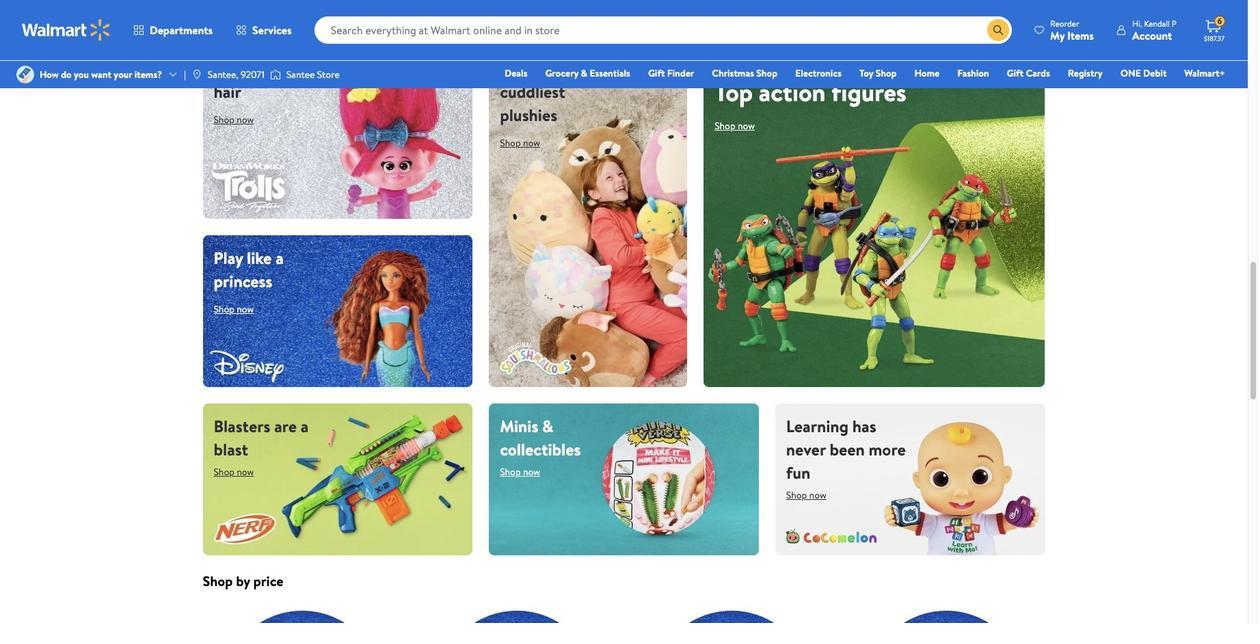Task type: describe. For each thing, give the bounding box(es) containing it.
electronics
[[796, 66, 842, 80]]

been
[[830, 438, 865, 461]]

shop down 'hair'
[[214, 113, 235, 127]]

now inside learning has never been more fun shop now
[[810, 489, 827, 502]]

softest,
[[500, 57, 557, 80]]

toy shop
[[860, 66, 897, 80]]

has
[[853, 415, 877, 438]]

shop now for play like a princess
[[214, 303, 254, 316]]

deals link
[[499, 66, 534, 81]]

all
[[239, 57, 255, 80]]

category shop by price - $25 and under image
[[418, 591, 616, 623]]

shop inside learning has never been more fun shop now
[[787, 489, 807, 502]]

one
[[1121, 66, 1142, 80]]

6
[[1218, 15, 1223, 27]]

play
[[214, 247, 243, 270]]

shop now button for blasters are a blast
[[214, 461, 254, 483]]

shop now button for minis & collectibles
[[500, 461, 541, 483]]

category shop minis and collectibles image
[[489, 404, 759, 556]]

santee,
[[208, 68, 239, 81]]

hi,
[[1133, 17, 1143, 29]]

Walmart Site-Wide search field
[[314, 16, 1013, 44]]

about
[[259, 57, 300, 80]]

more inside learning has never been more fun shop now
[[869, 438, 906, 461]]

now down princess
[[237, 303, 254, 316]]

registry link
[[1062, 66, 1110, 81]]

reorder my items
[[1051, 17, 1095, 43]]

cuddliest
[[500, 80, 566, 103]]

by
[[236, 572, 250, 590]]

departments
[[150, 23, 213, 38]]

gift cards
[[1007, 66, 1051, 80]]

|
[[184, 68, 186, 81]]

walmart+
[[1185, 66, 1226, 80]]

your
[[114, 68, 132, 81]]

& for action
[[754, 57, 763, 75]]

electronics link
[[790, 66, 848, 81]]

more inside tmnt & more top action figures
[[767, 57, 798, 75]]

the
[[304, 57, 328, 80]]

reorder
[[1051, 17, 1080, 29]]

now inside minis & collectibles shop now
[[523, 465, 541, 479]]

1 horizontal spatial &
[[581, 66, 588, 80]]

category shop by price - $50 and under image
[[633, 591, 831, 623]]

never
[[787, 438, 826, 461]]

princess
[[214, 270, 273, 293]]

now down 'hair'
[[237, 113, 254, 127]]

shop by price
[[203, 572, 284, 590]]

shop left by
[[203, 572, 233, 590]]

grocery & essentials
[[546, 66, 631, 80]]

 image for santee store
[[270, 68, 281, 81]]

registry
[[1068, 66, 1103, 80]]

one debit link
[[1115, 66, 1174, 81]]

collectibles
[[500, 438, 581, 461]]

shop now link for it's all about the hair
[[214, 109, 265, 131]]

christmas shop link
[[706, 66, 784, 81]]

category shop by price - $10 and under image
[[203, 591, 401, 623]]

account
[[1133, 28, 1173, 43]]

deals
[[505, 66, 528, 80]]

blasters
[[214, 415, 271, 438]]

hair
[[214, 80, 241, 103]]

shop down top
[[715, 119, 736, 133]]

shop inside blasters are a blast shop now
[[214, 465, 235, 479]]

fun
[[787, 461, 811, 485]]

shop inside christmas shop link
[[757, 66, 778, 80]]

shop down princess
[[214, 303, 235, 316]]

shop now button for learning has never been more fun
[[787, 485, 827, 506]]

you
[[74, 68, 89, 81]]

shop squishmallows image
[[489, 46, 688, 387]]

walmart image
[[22, 19, 111, 41]]

softest, cuddliest plushies
[[500, 57, 566, 127]]

minis
[[500, 415, 539, 438]]

shop action figures image
[[704, 46, 1046, 387]]

tmnt
[[715, 57, 751, 75]]

$187.37
[[1205, 34, 1225, 43]]

92071
[[241, 68, 265, 81]]

home
[[915, 66, 940, 80]]



Task type: locate. For each thing, give the bounding box(es) containing it.
category shop by price - $50 and over image
[[847, 591, 1046, 623]]

& inside tmnt & more top action figures
[[754, 57, 763, 75]]

0 horizontal spatial more
[[767, 57, 798, 75]]

Search search field
[[314, 16, 1013, 44]]

shop trolls image
[[203, 46, 473, 219]]

learning
[[787, 415, 849, 438]]

figures
[[832, 75, 907, 110]]

& inside minis & collectibles shop now
[[543, 415, 554, 438]]

0 horizontal spatial &
[[543, 415, 554, 438]]

shop inside minis & collectibles shop now
[[500, 465, 521, 479]]

shop down collectibles
[[500, 465, 521, 479]]

now down collectibles
[[523, 465, 541, 479]]

a inside blasters are a blast shop now
[[301, 415, 309, 438]]

shop now down top
[[715, 119, 755, 133]]

shop now down princess
[[214, 303, 254, 316]]

toy shop link
[[854, 66, 903, 81]]

cards
[[1027, 66, 1051, 80]]

now inside blasters are a blast shop now
[[237, 465, 254, 479]]

like
[[247, 247, 272, 270]]

play like a princess
[[214, 247, 284, 293]]

0 horizontal spatial a
[[276, 247, 284, 270]]

 image right 92071
[[270, 68, 281, 81]]

minis & collectibles shop now
[[500, 415, 581, 479]]

plushies
[[500, 103, 558, 127]]

it's
[[214, 57, 235, 80]]

toy
[[860, 66, 874, 80]]

top
[[715, 75, 753, 110]]

gift finder
[[649, 66, 695, 80]]

search icon image
[[993, 25, 1004, 36]]

 image for santee, 92071
[[191, 69, 202, 80]]

fashion
[[958, 66, 990, 80]]

kendall
[[1145, 17, 1171, 29]]

2 horizontal spatial &
[[754, 57, 763, 75]]

1 horizontal spatial shop now button
[[500, 461, 541, 483]]

blasters are a blast shop now
[[214, 415, 309, 479]]

shop down blast
[[214, 465, 235, 479]]

a for blasters are a blast shop now
[[301, 415, 309, 438]]

now down blast
[[237, 465, 254, 479]]

a inside play like a princess
[[276, 247, 284, 270]]

shop now button
[[214, 461, 254, 483], [500, 461, 541, 483], [787, 485, 827, 506]]

& right grocery
[[581, 66, 588, 80]]

walmart+ link
[[1179, 66, 1232, 81]]

shop now
[[214, 113, 254, 127], [715, 119, 755, 133], [500, 136, 541, 150], [214, 303, 254, 316]]

santee store
[[287, 68, 340, 81]]

it's all about the hair
[[214, 57, 328, 103]]

1 horizontal spatial more
[[869, 438, 906, 461]]

services
[[253, 23, 292, 38]]

& right minis
[[543, 415, 554, 438]]

essentials
[[590, 66, 631, 80]]

shop now button down the blasters
[[214, 461, 254, 483]]

grocery & essentials link
[[539, 66, 637, 81]]

gift for gift finder
[[649, 66, 665, 80]]

1 vertical spatial more
[[869, 438, 906, 461]]

how do you want your items?
[[40, 68, 162, 81]]

gift left finder
[[649, 66, 665, 80]]

shop right christmas
[[757, 66, 778, 80]]

shop now for softest, cuddliest plushies
[[500, 136, 541, 150]]

shop now link for softest, cuddliest plushies
[[500, 132, 551, 154]]

a for play like a princess
[[276, 247, 284, 270]]

a
[[276, 247, 284, 270], [301, 415, 309, 438]]

finder
[[668, 66, 695, 80]]

shop down plushies
[[500, 136, 521, 150]]

hi, kendall p account
[[1133, 17, 1177, 43]]

do
[[61, 68, 72, 81]]

& for now
[[543, 415, 554, 438]]

0 vertical spatial more
[[767, 57, 798, 75]]

how
[[40, 68, 59, 81]]

now down plushies
[[523, 136, 541, 150]]

debit
[[1144, 66, 1167, 80]]

shop now link
[[214, 109, 265, 131], [715, 115, 766, 137], [500, 132, 551, 154], [214, 299, 265, 321]]

& right tmnt
[[754, 57, 763, 75]]

gift for gift cards
[[1007, 66, 1024, 80]]

0 vertical spatial a
[[276, 247, 284, 270]]

grocery
[[546, 66, 579, 80]]

1 gift from the left
[[649, 66, 665, 80]]

0 horizontal spatial shop now button
[[214, 461, 254, 483]]

shop inside toy shop link
[[876, 66, 897, 80]]

category shop nerf image
[[203, 404, 473, 556]]

home link
[[909, 66, 946, 81]]

more
[[767, 57, 798, 75], [869, 438, 906, 461]]

0 horizontal spatial gift
[[649, 66, 665, 80]]

store
[[317, 68, 340, 81]]

shop disney princess image
[[203, 236, 473, 387]]

santee, 92071
[[208, 68, 265, 81]]

a right are
[[301, 415, 309, 438]]

shop
[[757, 66, 778, 80], [876, 66, 897, 80], [214, 113, 235, 127], [715, 119, 736, 133], [500, 136, 521, 150], [214, 303, 235, 316], [214, 465, 235, 479], [500, 465, 521, 479], [787, 489, 807, 502], [203, 572, 233, 590]]

one debit
[[1121, 66, 1167, 80]]

1 horizontal spatial  image
[[270, 68, 281, 81]]

2 horizontal spatial shop now button
[[787, 485, 827, 506]]

1 vertical spatial a
[[301, 415, 309, 438]]

shop now down 'hair'
[[214, 113, 254, 127]]

shop now link down 'hair'
[[214, 109, 265, 131]]

shop now for it's all about the hair
[[214, 113, 254, 127]]

gift left cards
[[1007, 66, 1024, 80]]

blast
[[214, 438, 248, 461]]

2 gift from the left
[[1007, 66, 1024, 80]]

now
[[237, 113, 254, 127], [738, 119, 755, 133], [523, 136, 541, 150], [237, 303, 254, 316], [237, 465, 254, 479], [523, 465, 541, 479], [810, 489, 827, 502]]

6 $187.37
[[1205, 15, 1225, 43]]

services button
[[224, 14, 304, 47]]

my
[[1051, 28, 1065, 43]]

a right like
[[276, 247, 284, 270]]

shop now link down plushies
[[500, 132, 551, 154]]

1 horizontal spatial gift
[[1007, 66, 1024, 80]]

christmas shop
[[712, 66, 778, 80]]

learning has never been more fun shop now
[[787, 415, 906, 502]]

shop now link for play like a princess
[[214, 299, 265, 321]]

items?
[[135, 68, 162, 81]]

santee
[[287, 68, 315, 81]]

1 horizontal spatial a
[[301, 415, 309, 438]]

&
[[754, 57, 763, 75], [581, 66, 588, 80], [543, 415, 554, 438]]

christmas
[[712, 66, 755, 80]]

gift finder link
[[642, 66, 701, 81]]

p
[[1173, 17, 1177, 29]]

are
[[274, 415, 297, 438]]

gift cards link
[[1001, 66, 1057, 81]]

0 horizontal spatial  image
[[191, 69, 202, 80]]

want
[[91, 68, 112, 81]]

 image right '|'
[[191, 69, 202, 80]]

shop down fun
[[787, 489, 807, 502]]

departments button
[[122, 14, 224, 47]]

fashion link
[[952, 66, 996, 81]]

shop right toy
[[876, 66, 897, 80]]

shop now link down princess
[[214, 299, 265, 321]]

shop now down plushies
[[500, 136, 541, 150]]

shop now button down never
[[787, 485, 827, 506]]

now down top
[[738, 119, 755, 133]]

action
[[759, 75, 826, 110]]

category shop cocomelon image
[[776, 404, 1046, 556]]

 image
[[270, 68, 281, 81], [191, 69, 202, 80]]

now down fun
[[810, 489, 827, 502]]

items
[[1068, 28, 1095, 43]]

price
[[254, 572, 284, 590]]

 image
[[16, 66, 34, 83]]

gift
[[649, 66, 665, 80], [1007, 66, 1024, 80]]

tmnt & more top action figures
[[715, 57, 907, 110]]

shop now button down minis
[[500, 461, 541, 483]]

shop now link down top
[[715, 115, 766, 137]]



Task type: vqa. For each thing, say whether or not it's contained in the screenshot.
bottommost the it
no



